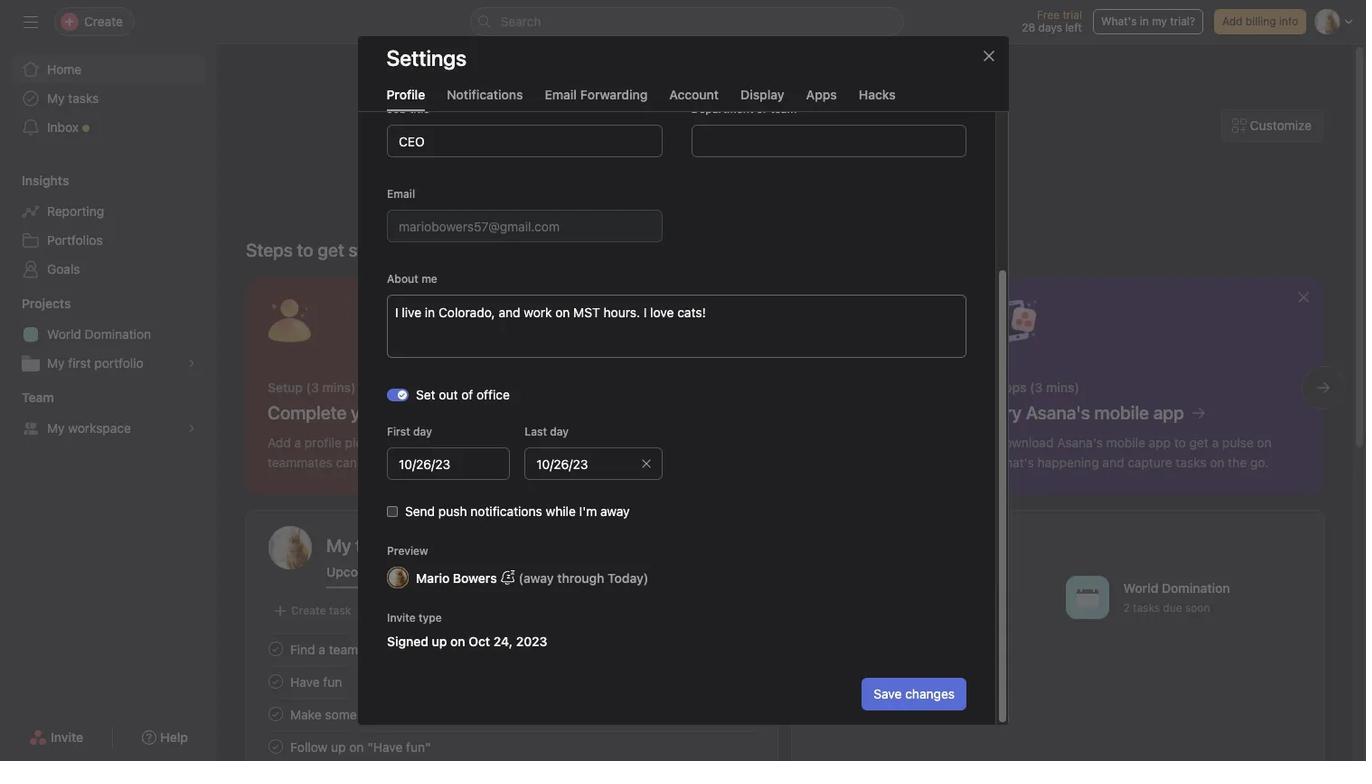 Task type: describe. For each thing, give the bounding box(es) containing it.
save
[[873, 686, 901, 702]]

make some snacks
[[290, 707, 401, 722]]

inbox link
[[11, 113, 206, 142]]

fun
[[323, 674, 342, 689]]

in
[[1140, 14, 1149, 28]]

close image
[[981, 49, 996, 63]]

notifications
[[447, 87, 523, 102]]

world domination 2 tasks due soon
[[1123, 581, 1230, 615]]

my tasks
[[326, 535, 399, 556]]

due
[[1163, 602, 1182, 615]]

a
[[319, 642, 325, 657]]

invite for invite type signed up on oct 24, 2023
[[387, 611, 415, 625]]

team
[[22, 390, 54, 405]]

days
[[1039, 21, 1062, 34]]

insights element
[[0, 165, 217, 288]]

2
[[1123, 602, 1130, 615]]

last
[[524, 425, 547, 439]]

upcoming
[[326, 564, 388, 580]]

0 vertical spatial mario
[[853, 154, 923, 188]]

customize
[[1250, 118, 1312, 133]]

create task
[[291, 604, 351, 618]]

first
[[68, 355, 91, 371]]

hacks button
[[859, 87, 896, 111]]

me
[[421, 272, 437, 286]]

my for my workspace
[[47, 420, 65, 436]]

make
[[290, 707, 322, 722]]

completed image for make
[[265, 703, 287, 725]]

bowers
[[452, 570, 497, 585]]

first
[[387, 425, 410, 439]]

free
[[1037, 8, 1060, 22]]

send push notifications while i'm away
[[405, 504, 629, 519]]

mb button
[[269, 526, 312, 570]]

portfolio
[[94, 355, 144, 371]]

inbox
[[47, 119, 79, 135]]

first day
[[387, 425, 432, 439]]

add billing info button
[[1214, 9, 1307, 34]]

24,
[[493, 634, 512, 649]]

projects element
[[0, 288, 217, 382]]

settings
[[387, 45, 467, 71]]

afternoon,
[[722, 154, 847, 188]]

my
[[1152, 14, 1167, 28]]

completed checkbox for make
[[265, 703, 287, 725]]

what's in my trial? button
[[1093, 9, 1203, 34]]

completed checkbox for have fun
[[265, 671, 287, 693]]

search list box
[[470, 7, 904, 36]]

info
[[1279, 14, 1298, 28]]

global element
[[0, 44, 217, 153]]

my first portfolio
[[47, 355, 144, 371]]

0 horizontal spatial up
[[331, 739, 346, 755]]

(away
[[518, 570, 553, 585]]

search button
[[470, 7, 904, 36]]

projects
[[22, 296, 71, 311]]

tasks inside global element
[[68, 90, 99, 106]]

world for world domination
[[47, 326, 81, 342]]

reporting
[[47, 203, 104, 219]]

my for my tasks
[[47, 90, 65, 106]]

world for world domination 2 tasks due soon
[[1123, 581, 1159, 596]]

calendar image
[[1076, 586, 1098, 608]]

portfolios
[[47, 232, 103, 248]]

free trial 28 days left
[[1022, 8, 1082, 34]]

invite type signed up on oct 24, 2023
[[387, 611, 547, 649]]

overdue
[[409, 564, 460, 580]]

completed checkbox for find
[[265, 638, 287, 660]]

completed checkbox for follow up on "have fun"
[[265, 736, 287, 758]]

some
[[325, 707, 357, 722]]

email forwarding
[[545, 87, 648, 102]]

fun"
[[406, 739, 431, 755]]

completed image
[[265, 671, 287, 693]]

preview
[[387, 544, 428, 558]]

team for department or team
[[770, 102, 796, 116]]

steps
[[246, 240, 293, 260]]

job title
[[387, 102, 429, 116]]

I usually work from 9am-5pm PST. Feel free to assign me a task with a due date anytime. Also, I love dogs! text field
[[387, 295, 966, 358]]

day for first day
[[413, 425, 432, 439]]

mb inside button
[[279, 540, 301, 556]]

have fun
[[290, 674, 342, 689]]

add
[[1222, 14, 1243, 28]]

home
[[47, 61, 82, 77]]

office
[[476, 387, 509, 402]]

1 vertical spatial mb
[[389, 571, 406, 584]]

apps button
[[806, 87, 837, 111]]

customize button
[[1220, 109, 1324, 142]]

my tasks link
[[11, 84, 206, 113]]

trial
[[1063, 8, 1082, 22]]

overdue button
[[409, 564, 460, 589]]

email for email forwarding
[[545, 87, 577, 102]]

of
[[461, 387, 473, 402]]

reporting link
[[11, 197, 206, 226]]



Task type: locate. For each thing, give the bounding box(es) containing it.
0 horizontal spatial team
[[329, 642, 358, 657]]

what's
[[1101, 14, 1137, 28]]

insights
[[22, 173, 69, 188]]

up right follow
[[331, 739, 346, 755]]

day right last
[[549, 425, 568, 439]]

completed checkbox left have
[[265, 671, 287, 693]]

completed image for follow
[[265, 736, 287, 758]]

away
[[600, 504, 629, 519]]

my workspace
[[47, 420, 131, 436]]

clear date image
[[640, 458, 651, 469]]

team for find a team
[[329, 642, 358, 657]]

3 completed image from the top
[[265, 736, 287, 758]]

about me
[[387, 272, 437, 286]]

completed image left the find
[[265, 638, 287, 660]]

tasks down home
[[68, 90, 99, 106]]

Completed checkbox
[[265, 638, 287, 660], [265, 703, 287, 725]]

email for email
[[387, 187, 415, 201]]

team
[[770, 102, 796, 116], [329, 642, 358, 657]]

type
[[418, 611, 442, 625]]

0 vertical spatial domination
[[85, 326, 151, 342]]

changes
[[905, 686, 954, 702]]

1 horizontal spatial world
[[1123, 581, 1159, 596]]

today)
[[607, 570, 648, 585]]

completed button
[[482, 564, 547, 589]]

have
[[290, 674, 320, 689]]

0 vertical spatial world
[[47, 326, 81, 342]]

completed image left follow
[[265, 736, 287, 758]]

good afternoon, mario
[[647, 154, 923, 188]]

snacks
[[360, 707, 401, 722]]

billing
[[1246, 14, 1276, 28]]

save changes
[[873, 686, 954, 702]]

world
[[47, 326, 81, 342], [1123, 581, 1159, 596]]

or
[[756, 102, 767, 116]]

1 horizontal spatial mario
[[853, 154, 923, 188]]

world domination link
[[11, 320, 206, 349]]

domination inside world domination "link"
[[85, 326, 151, 342]]

1 completed checkbox from the top
[[265, 638, 287, 660]]

2 completed checkbox from the top
[[265, 736, 287, 758]]

completed image left the make
[[265, 703, 287, 725]]

0 vertical spatial team
[[770, 102, 796, 116]]

tasks right 2
[[1133, 602, 1160, 615]]

1 vertical spatial completed checkbox
[[265, 703, 287, 725]]

1 vertical spatial on
[[349, 739, 364, 755]]

0 vertical spatial tasks
[[68, 90, 99, 106]]

1 horizontal spatial domination
[[1162, 581, 1230, 596]]

my workspace link
[[11, 414, 206, 443]]

domination
[[85, 326, 151, 342], [1162, 581, 1230, 596]]

0 horizontal spatial invite
[[51, 730, 83, 745]]

task
[[329, 604, 351, 618]]

left
[[1065, 21, 1082, 34]]

0 vertical spatial mb
[[279, 540, 301, 556]]

0 horizontal spatial day
[[413, 425, 432, 439]]

upcoming button
[[326, 564, 388, 589]]

completed image
[[265, 638, 287, 660], [265, 703, 287, 725], [265, 736, 287, 758]]

0 vertical spatial email
[[545, 87, 577, 102]]

scroll card carousel right image
[[1316, 381, 1331, 395]]

1 vertical spatial team
[[329, 642, 358, 657]]

portfolios link
[[11, 226, 206, 255]]

1 vertical spatial tasks
[[1133, 602, 1160, 615]]

1 vertical spatial completed image
[[265, 703, 287, 725]]

while
[[545, 504, 575, 519]]

my up inbox
[[47, 90, 65, 106]]

save changes button
[[862, 678, 966, 711]]

0 horizontal spatial mario
[[415, 570, 449, 585]]

oct
[[468, 634, 490, 649]]

display button
[[741, 87, 784, 111]]

my inside teams element
[[47, 420, 65, 436]]

2 completed checkbox from the top
[[265, 703, 287, 725]]

create
[[291, 604, 326, 618]]

my first portfolio link
[[11, 349, 206, 378]]

0 vertical spatial completed image
[[265, 638, 287, 660]]

0 horizontal spatial on
[[349, 739, 364, 755]]

workspace
[[68, 420, 131, 436]]

2 day from the left
[[549, 425, 568, 439]]

teams element
[[0, 382, 217, 447]]

0 vertical spatial completed checkbox
[[265, 638, 287, 660]]

world inside "link"
[[47, 326, 81, 342]]

notifications button
[[447, 87, 523, 111]]

account button
[[669, 87, 719, 111]]

1 my from the top
[[47, 90, 65, 106]]

set out of office switch
[[387, 388, 408, 401]]

day right 'first'
[[413, 425, 432, 439]]

Optional text field
[[524, 448, 662, 480]]

1 horizontal spatial invite
[[387, 611, 415, 625]]

mb up create at the left bottom of the page
[[279, 540, 301, 556]]

forwarding
[[580, 87, 648, 102]]

world up 2
[[1123, 581, 1159, 596]]

2 vertical spatial completed image
[[265, 736, 287, 758]]

goals link
[[11, 255, 206, 284]]

profile button
[[387, 87, 425, 111]]

2 my from the top
[[47, 355, 65, 371]]

mario bowers
[[415, 570, 497, 585]]

3 my from the top
[[47, 420, 65, 436]]

completed checkbox left the make
[[265, 703, 287, 725]]

0 vertical spatial on
[[450, 634, 465, 649]]

team right a
[[329, 642, 358, 657]]

invite for invite
[[51, 730, 83, 745]]

1 horizontal spatial up
[[431, 634, 447, 649]]

1 horizontal spatial tasks
[[1133, 602, 1160, 615]]

1 vertical spatial mario
[[415, 570, 449, 585]]

None text field
[[387, 125, 662, 157], [387, 448, 510, 480], [387, 125, 662, 157], [387, 448, 510, 480]]

world up first on the left of the page
[[47, 326, 81, 342]]

team right or
[[770, 102, 796, 116]]

0 vertical spatial my
[[47, 90, 65, 106]]

None text field
[[691, 125, 966, 157], [387, 210, 662, 242], [691, 125, 966, 157], [387, 210, 662, 242]]

0 vertical spatial up
[[431, 634, 447, 649]]

0 horizontal spatial tasks
[[68, 90, 99, 106]]

2 vertical spatial my
[[47, 420, 65, 436]]

day
[[413, 425, 432, 439], [549, 425, 568, 439]]

0 vertical spatial completed checkbox
[[265, 671, 287, 693]]

1 horizontal spatial team
[[770, 102, 796, 116]]

department or team
[[691, 102, 796, 116]]

world inside world domination 2 tasks due soon
[[1123, 581, 1159, 596]]

2 completed image from the top
[[265, 703, 287, 725]]

invite button
[[17, 722, 95, 754]]

department
[[691, 102, 753, 116]]

1 vertical spatial domination
[[1162, 581, 1230, 596]]

my down team
[[47, 420, 65, 436]]

account
[[669, 87, 719, 102]]

completed checkbox left the find
[[265, 638, 287, 660]]

1 horizontal spatial on
[[450, 634, 465, 649]]

my left first on the left of the page
[[47, 355, 65, 371]]

Completed checkbox
[[265, 671, 287, 693], [265, 736, 287, 758]]

1 horizontal spatial day
[[549, 425, 568, 439]]

follow
[[290, 739, 328, 755]]

0 horizontal spatial world
[[47, 326, 81, 342]]

day for last day
[[549, 425, 568, 439]]

what's in my trial?
[[1101, 14, 1195, 28]]

home link
[[11, 55, 206, 84]]

hide sidebar image
[[24, 14, 38, 29]]

1 vertical spatial my
[[47, 355, 65, 371]]

mario down hacks button
[[853, 154, 923, 188]]

follow up on "have fun"
[[290, 739, 431, 755]]

1 vertical spatial completed checkbox
[[265, 736, 287, 758]]

set
[[415, 387, 435, 402]]

domination for world domination
[[85, 326, 151, 342]]

display
[[741, 87, 784, 102]]

domination for world domination 2 tasks due soon
[[1162, 581, 1230, 596]]

1 vertical spatial invite
[[51, 730, 83, 745]]

title
[[409, 102, 429, 116]]

trial?
[[1170, 14, 1195, 28]]

domination up portfolio
[[85, 326, 151, 342]]

mb
[[279, 540, 301, 556], [389, 571, 406, 584]]

my inside "projects" element
[[47, 355, 65, 371]]

completed checkbox left follow
[[265, 736, 287, 758]]

1 completed image from the top
[[265, 638, 287, 660]]

mario down preview
[[415, 570, 449, 585]]

my inside global element
[[47, 90, 65, 106]]

apps
[[806, 87, 837, 102]]

world domination
[[47, 326, 151, 342]]

tasks inside world domination 2 tasks due soon
[[1133, 602, 1160, 615]]

invite inside button
[[51, 730, 83, 745]]

1 vertical spatial world
[[1123, 581, 1159, 596]]

email
[[545, 87, 577, 102], [387, 187, 415, 201]]

0 horizontal spatial email
[[387, 187, 415, 201]]

search
[[500, 14, 541, 29]]

add billing info
[[1222, 14, 1298, 28]]

find
[[290, 642, 315, 657]]

0 horizontal spatial domination
[[85, 326, 151, 342]]

send
[[405, 504, 435, 519]]

1 completed checkbox from the top
[[265, 671, 287, 693]]

insights button
[[0, 172, 69, 190]]

on inside invite type signed up on oct 24, 2023
[[450, 634, 465, 649]]

email left the forwarding
[[545, 87, 577, 102]]

up inside invite type signed up on oct 24, 2023
[[431, 634, 447, 649]]

email inside button
[[545, 87, 577, 102]]

1 day from the left
[[413, 425, 432, 439]]

on left oct
[[450, 634, 465, 649]]

up down type
[[431, 634, 447, 649]]

1 vertical spatial email
[[387, 187, 415, 201]]

0 vertical spatial invite
[[387, 611, 415, 625]]

invite
[[387, 611, 415, 625], [51, 730, 83, 745]]

completed image for find
[[265, 638, 287, 660]]

out
[[438, 387, 457, 402]]

on left the "have
[[349, 739, 364, 755]]

domination up soon
[[1162, 581, 1230, 596]]

domination inside world domination 2 tasks due soon
[[1162, 581, 1230, 596]]

2023
[[516, 634, 547, 649]]

1 horizontal spatial email
[[545, 87, 577, 102]]

my for my first portfolio
[[47, 355, 65, 371]]

1 horizontal spatial mb
[[389, 571, 406, 584]]

"have
[[367, 739, 403, 755]]

completed
[[482, 564, 547, 580]]

mb down preview
[[389, 571, 406, 584]]

email forwarding button
[[545, 87, 648, 111]]

(away through today)
[[518, 570, 648, 585]]

i'm
[[579, 504, 597, 519]]

0 horizontal spatial mb
[[279, 540, 301, 556]]

1 vertical spatial up
[[331, 739, 346, 755]]

email up get started
[[387, 187, 415, 201]]

invite inside invite type signed up on oct 24, 2023
[[387, 611, 415, 625]]

set out of office
[[415, 387, 509, 402]]

Send push notifications while I'm away checkbox
[[387, 506, 397, 517]]



Task type: vqa. For each thing, say whether or not it's contained in the screenshot.
linked projects for 2️⃣ Second: Find the layout that's right for you cell
no



